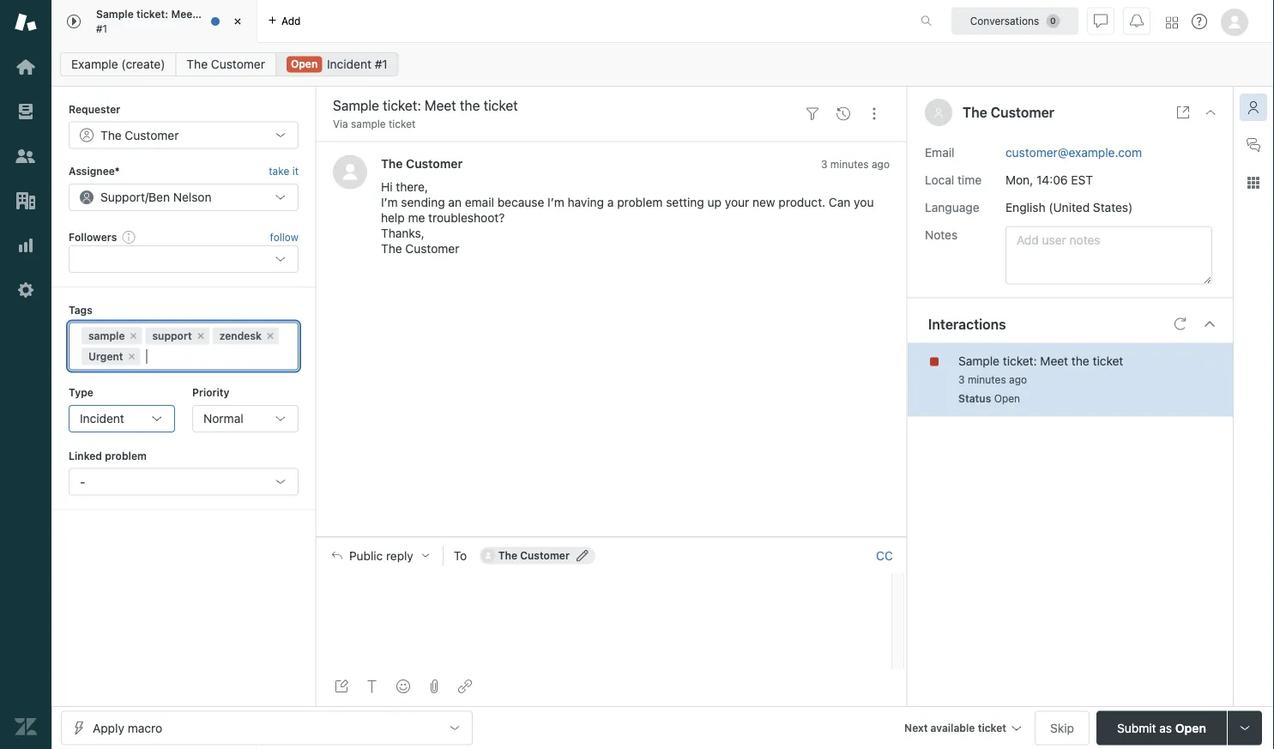 Task type: vqa. For each thing, say whether or not it's contained in the screenshot.
the '6 minutes ago'
no



Task type: locate. For each thing, give the bounding box(es) containing it.
minutes up the can
[[831, 158, 869, 170]]

1 horizontal spatial sample
[[351, 118, 386, 130]]

zendesk support image
[[15, 11, 37, 33]]

ticket: inside sample ticket: meet the ticket #1
[[136, 8, 168, 20]]

open down 'add'
[[291, 58, 318, 70]]

0 horizontal spatial ticket:
[[136, 8, 168, 20]]

user image
[[934, 107, 944, 118], [935, 108, 942, 117]]

0 horizontal spatial the customer link
[[175, 52, 276, 76]]

meet
[[171, 8, 197, 20], [1040, 354, 1069, 368]]

0 horizontal spatial 3 minutes ago text field
[[821, 158, 890, 170]]

views image
[[15, 100, 37, 123]]

tab
[[51, 0, 257, 43]]

hi
[[381, 180, 393, 194]]

ticket: inside sample ticket: meet the ticket 3 minutes ago status open
[[1003, 354, 1037, 368]]

sample right via
[[351, 118, 386, 130]]

0 vertical spatial incident
[[327, 57, 372, 71]]

interactions
[[929, 316, 1006, 332]]

0 horizontal spatial sample
[[96, 8, 134, 20]]

get help image
[[1192, 14, 1207, 29]]

meet for sample ticket: meet the ticket 3 minutes ago status open
[[1040, 354, 1069, 368]]

incident inside popup button
[[80, 411, 124, 426]]

open right status
[[994, 393, 1020, 405]]

up
[[708, 195, 722, 209]]

linked
[[69, 450, 102, 462]]

0 horizontal spatial close image
[[229, 13, 246, 30]]

1 horizontal spatial the customer link
[[381, 156, 463, 170]]

setting
[[666, 195, 704, 209]]

mon,
[[1006, 173, 1033, 187]]

remove image for urgent
[[127, 352, 137, 362]]

ticket: down interactions
[[1003, 354, 1037, 368]]

0 vertical spatial sample
[[96, 8, 134, 20]]

1 horizontal spatial meet
[[1040, 354, 1069, 368]]

3 minutes ago text field up "you"
[[821, 158, 890, 170]]

minutes up status
[[968, 374, 1006, 386]]

problem
[[617, 195, 663, 209], [105, 450, 147, 462]]

customer down thanks,
[[405, 242, 460, 256]]

urgent
[[88, 351, 123, 363]]

minutes
[[831, 158, 869, 170], [968, 374, 1006, 386]]

0 horizontal spatial #1
[[96, 22, 107, 34]]

1 horizontal spatial ticket:
[[1003, 354, 1037, 368]]

main element
[[0, 0, 51, 749]]

sample inside sample ticket: meet the ticket 3 minutes ago status open
[[959, 354, 1000, 368]]

3 inside sample ticket: meet the ticket 3 minutes ago status open
[[959, 374, 965, 386]]

3 up status
[[959, 374, 965, 386]]

problem right a
[[617, 195, 663, 209]]

take
[[269, 165, 289, 177]]

0 horizontal spatial sample
[[88, 330, 125, 342]]

next
[[905, 722, 928, 734]]

assignee*
[[69, 165, 120, 177]]

states)
[[1093, 200, 1133, 214]]

the inside hi there, i'm sending an email because i'm having a problem setting up your new product. can you help me troubleshoot? thanks, the customer
[[381, 242, 402, 256]]

conversations button
[[952, 7, 1079, 35]]

the customer up there,
[[381, 156, 463, 170]]

the
[[199, 8, 216, 20], [1072, 354, 1090, 368]]

0 vertical spatial close image
[[229, 13, 246, 30]]

close image
[[229, 13, 246, 30], [1204, 106, 1218, 119]]

the down requester
[[100, 128, 122, 142]]

meet inside sample ticket: meet the ticket #1
[[171, 8, 197, 20]]

zendesk image
[[15, 716, 37, 738]]

0 horizontal spatial meet
[[171, 8, 197, 20]]

0 vertical spatial #1
[[96, 22, 107, 34]]

1 vertical spatial 3 minutes ago text field
[[959, 374, 1027, 386]]

1 vertical spatial ticket:
[[1003, 354, 1037, 368]]

1 horizontal spatial #1
[[375, 57, 388, 71]]

notifications image
[[1130, 14, 1144, 28]]

0 vertical spatial ticket:
[[136, 8, 168, 20]]

linked problem
[[69, 450, 147, 462]]

ticket
[[219, 8, 247, 20], [389, 118, 416, 130], [1093, 354, 1124, 368], [978, 722, 1007, 734]]

sample
[[351, 118, 386, 130], [88, 330, 125, 342]]

0 horizontal spatial i'm
[[381, 195, 398, 209]]

3 up product.
[[821, 158, 828, 170]]

1 horizontal spatial i'm
[[548, 195, 564, 209]]

add attachment image
[[427, 680, 441, 693]]

3 minutes ago text field up status
[[959, 374, 1027, 386]]

ticket: for sample ticket: meet the ticket #1
[[136, 8, 168, 20]]

1 horizontal spatial incident
[[327, 57, 372, 71]]

follow button
[[270, 229, 299, 245]]

sample up example (create)
[[96, 8, 134, 20]]

1 horizontal spatial sample
[[959, 354, 1000, 368]]

1 horizontal spatial 3
[[959, 374, 965, 386]]

0 vertical spatial the
[[199, 8, 216, 20]]

1 horizontal spatial ago
[[1009, 374, 1027, 386]]

customer@example.com
[[1006, 145, 1142, 159]]

ticket:
[[136, 8, 168, 20], [1003, 354, 1037, 368]]

ticket inside popup button
[[978, 722, 1007, 734]]

1 vertical spatial #1
[[375, 57, 388, 71]]

1 vertical spatial 3
[[959, 374, 965, 386]]

meet inside sample ticket: meet the ticket 3 minutes ago status open
[[1040, 354, 1069, 368]]

open
[[291, 58, 318, 70], [994, 393, 1020, 405], [1176, 721, 1207, 735]]

0 horizontal spatial the
[[199, 8, 216, 20]]

customer context image
[[1247, 100, 1261, 114]]

the up the time
[[963, 104, 988, 121]]

customer inside requester element
[[125, 128, 179, 142]]

the inside sample ticket: meet the ticket 3 minutes ago status open
[[1072, 354, 1090, 368]]

ago
[[872, 158, 890, 170], [1009, 374, 1027, 386]]

your
[[725, 195, 749, 209]]

ago inside sample ticket: meet the ticket 3 minutes ago status open
[[1009, 374, 1027, 386]]

open right as
[[1176, 721, 1207, 735]]

sending
[[401, 195, 445, 209]]

close image left add dropdown button
[[229, 13, 246, 30]]

incident down type
[[80, 411, 124, 426]]

1 horizontal spatial open
[[994, 393, 1020, 405]]

2 vertical spatial open
[[1176, 721, 1207, 735]]

incident inside secondary element
[[327, 57, 372, 71]]

0 vertical spatial minutes
[[831, 158, 869, 170]]

0 horizontal spatial open
[[291, 58, 318, 70]]

requester
[[69, 103, 120, 115]]

apps image
[[1247, 176, 1261, 190]]

remove image left support
[[128, 331, 139, 341]]

email
[[925, 145, 955, 159]]

zendesk
[[219, 330, 262, 342]]

insert emojis image
[[396, 680, 410, 693]]

followers element
[[69, 246, 299, 273]]

1 horizontal spatial minutes
[[968, 374, 1006, 386]]

0 vertical spatial meet
[[171, 8, 197, 20]]

the customer down sample ticket: meet the ticket #1 at the left of page
[[187, 57, 265, 71]]

0 horizontal spatial problem
[[105, 450, 147, 462]]

1 vertical spatial minutes
[[968, 374, 1006, 386]]

1 vertical spatial ago
[[1009, 374, 1027, 386]]

you
[[854, 195, 874, 209]]

hide composer image
[[605, 530, 618, 544]]

i'm left having
[[548, 195, 564, 209]]

0 horizontal spatial incident
[[80, 411, 124, 426]]

the for sample ticket: meet the ticket #1
[[199, 8, 216, 20]]

customer up support / ben nelson
[[125, 128, 179, 142]]

1 vertical spatial open
[[994, 393, 1020, 405]]

troubleshoot?
[[428, 211, 505, 225]]

Subject field
[[330, 95, 794, 116]]

1 horizontal spatial the
[[1072, 354, 1090, 368]]

i'm down hi
[[381, 195, 398, 209]]

sample up status
[[959, 354, 1000, 368]]

1 vertical spatial the
[[1072, 354, 1090, 368]]

local time
[[925, 173, 982, 187]]

0 vertical spatial open
[[291, 58, 318, 70]]

3 minutes ago text field
[[821, 158, 890, 170], [959, 374, 1027, 386]]

0 vertical spatial ago
[[872, 158, 890, 170]]

sample
[[96, 8, 134, 20], [959, 354, 1000, 368]]

the inside requester element
[[100, 128, 122, 142]]

via
[[333, 118, 348, 130]]

Tags field
[[144, 348, 282, 365]]

the customer link inside secondary element
[[175, 52, 276, 76]]

customer down add dropdown button
[[211, 57, 265, 71]]

#1 inside sample ticket: meet the ticket #1
[[96, 22, 107, 34]]

reply
[[386, 548, 413, 562]]

(united
[[1049, 200, 1090, 214]]

close image right view more details icon on the top of the page
[[1204, 106, 1218, 119]]

get started image
[[15, 56, 37, 78]]

1 vertical spatial sample
[[959, 354, 1000, 368]]

ticket inside sample ticket: meet the ticket 3 minutes ago status open
[[1093, 354, 1124, 368]]

incident up via
[[327, 57, 372, 71]]

#1
[[96, 22, 107, 34], [375, 57, 388, 71]]

incident for incident #1
[[327, 57, 372, 71]]

#1 up example
[[96, 22, 107, 34]]

ticket: up (create) at left
[[136, 8, 168, 20]]

submit
[[1117, 721, 1156, 735]]

sample inside sample ticket: meet the ticket #1
[[96, 8, 134, 20]]

format text image
[[366, 680, 379, 693]]

apply
[[93, 721, 124, 735]]

problem down incident popup button
[[105, 450, 147, 462]]

sample up "urgent"
[[88, 330, 125, 342]]

ben
[[149, 190, 170, 204]]

1 horizontal spatial close image
[[1204, 106, 1218, 119]]

tabs tab list
[[51, 0, 903, 43]]

3
[[821, 158, 828, 170], [959, 374, 965, 386]]

1 i'm from the left
[[381, 195, 398, 209]]

the customer down requester
[[100, 128, 179, 142]]

avatar image
[[333, 155, 367, 189]]

open inside secondary element
[[291, 58, 318, 70]]

sample for sample ticket: meet the ticket 3 minutes ago status open
[[959, 354, 1000, 368]]

the customer link up there,
[[381, 156, 463, 170]]

new
[[753, 195, 775, 209]]

linked problem element
[[69, 468, 299, 496]]

english
[[1006, 200, 1046, 214]]

the down sample ticket: meet the ticket #1 at the left of page
[[187, 57, 208, 71]]

remove image right "urgent"
[[127, 352, 137, 362]]

1 vertical spatial incident
[[80, 411, 124, 426]]

public
[[349, 548, 383, 562]]

customer
[[211, 57, 265, 71], [991, 104, 1055, 121], [125, 128, 179, 142], [406, 156, 463, 170], [405, 242, 460, 256], [520, 550, 570, 562]]

can
[[829, 195, 851, 209]]

support
[[152, 330, 192, 342]]

#1 up via sample ticket
[[375, 57, 388, 71]]

i'm
[[381, 195, 398, 209], [548, 195, 564, 209]]

problem inside hi there, i'm sending an email because i'm having a problem setting up your new product. can you help me troubleshoot? thanks, the customer
[[617, 195, 663, 209]]

help
[[381, 211, 405, 225]]

customers image
[[15, 145, 37, 167]]

1 vertical spatial meet
[[1040, 354, 1069, 368]]

remove image
[[128, 331, 139, 341], [195, 331, 206, 341], [127, 352, 137, 362]]

time
[[958, 173, 982, 187]]

1 horizontal spatial problem
[[617, 195, 663, 209]]

0 horizontal spatial minutes
[[831, 158, 869, 170]]

remove image up tags field
[[195, 331, 206, 341]]

the customer up mon,
[[963, 104, 1055, 121]]

2 horizontal spatial open
[[1176, 721, 1207, 735]]

0 vertical spatial the customer link
[[175, 52, 276, 76]]

0 vertical spatial problem
[[617, 195, 663, 209]]

remove image for sample
[[128, 331, 139, 341]]

skip button
[[1035, 711, 1090, 745]]

the inside sample ticket: meet the ticket #1
[[199, 8, 216, 20]]

assignee* element
[[69, 183, 299, 211]]

the down thanks,
[[381, 242, 402, 256]]

the customer
[[187, 57, 265, 71], [963, 104, 1055, 121], [100, 128, 179, 142], [381, 156, 463, 170], [498, 550, 570, 562]]

the customer link down sample ticket: meet the ticket #1 at the left of page
[[175, 52, 276, 76]]

0 vertical spatial 3
[[821, 158, 828, 170]]

1 vertical spatial sample
[[88, 330, 125, 342]]

0 vertical spatial sample
[[351, 118, 386, 130]]



Task type: describe. For each thing, give the bounding box(es) containing it.
product.
[[779, 195, 826, 209]]

add link (cmd k) image
[[458, 680, 472, 693]]

skip
[[1050, 721, 1074, 735]]

remove image
[[265, 331, 275, 341]]

incident for incident
[[80, 411, 124, 426]]

customer@example.com image
[[481, 549, 495, 562]]

conversations
[[970, 15, 1040, 27]]

example (create) button
[[60, 52, 176, 76]]

mon, 14:06 est
[[1006, 173, 1093, 187]]

local
[[925, 173, 954, 187]]

tags
[[69, 304, 92, 316]]

macro
[[128, 721, 162, 735]]

sample for sample ticket: meet the ticket #1
[[96, 8, 134, 20]]

0 horizontal spatial ago
[[872, 158, 890, 170]]

support
[[100, 190, 145, 204]]

admin image
[[15, 279, 37, 301]]

the for sample ticket: meet the ticket 3 minutes ago status open
[[1072, 354, 1090, 368]]

0 horizontal spatial 3
[[821, 158, 828, 170]]

customer left edit user image
[[520, 550, 570, 562]]

available
[[931, 722, 975, 734]]

thanks,
[[381, 226, 425, 240]]

there,
[[396, 180, 428, 194]]

secondary element
[[51, 47, 1274, 82]]

1 vertical spatial problem
[[105, 450, 147, 462]]

me
[[408, 211, 425, 225]]

via sample ticket
[[333, 118, 416, 130]]

customer inside hi there, i'm sending an email because i'm having a problem setting up your new product. can you help me troubleshoot? thanks, the customer
[[405, 242, 460, 256]]

language
[[925, 200, 980, 214]]

followers
[[69, 231, 117, 243]]

sample ticket: meet the ticket 3 minutes ago status open
[[959, 354, 1124, 405]]

ticket inside sample ticket: meet the ticket #1
[[219, 8, 247, 20]]

normal
[[203, 411, 243, 426]]

priority
[[192, 387, 229, 399]]

1 horizontal spatial 3 minutes ago text field
[[959, 374, 1027, 386]]

nelson
[[173, 190, 212, 204]]

1 vertical spatial close image
[[1204, 106, 1218, 119]]

requester element
[[69, 121, 299, 149]]

draft mode image
[[335, 680, 348, 693]]

(create)
[[121, 57, 165, 71]]

next available ticket
[[905, 722, 1007, 734]]

hi there, i'm sending an email because i'm having a problem setting up your new product. can you help me troubleshoot? thanks, the customer
[[381, 180, 874, 256]]

minutes inside sample ticket: meet the ticket 3 minutes ago status open
[[968, 374, 1006, 386]]

ticket: for sample ticket: meet the ticket 3 minutes ago status open
[[1003, 354, 1037, 368]]

take it
[[269, 165, 299, 177]]

info on adding followers image
[[122, 230, 136, 244]]

submit as open
[[1117, 721, 1207, 735]]

the customer right 'customer@example.com' image
[[498, 550, 570, 562]]

normal button
[[192, 405, 299, 433]]

close image inside tabs tab list
[[229, 13, 246, 30]]

incident button
[[69, 405, 175, 433]]

customer up there,
[[406, 156, 463, 170]]

2 i'm from the left
[[548, 195, 564, 209]]

example
[[71, 57, 118, 71]]

#1 inside secondary element
[[375, 57, 388, 71]]

3 minutes ago
[[821, 158, 890, 170]]

example (create)
[[71, 57, 165, 71]]

edit user image
[[577, 550, 589, 562]]

public reply button
[[317, 538, 443, 574]]

an
[[448, 195, 462, 209]]

notes
[[925, 227, 958, 242]]

it
[[292, 165, 299, 177]]

cc button
[[876, 548, 893, 563]]

ticket actions image
[[868, 107, 881, 121]]

type
[[69, 387, 93, 399]]

1 vertical spatial the customer link
[[381, 156, 463, 170]]

the right 'customer@example.com' image
[[498, 550, 518, 562]]

status
[[959, 393, 991, 405]]

0 vertical spatial 3 minutes ago text field
[[821, 158, 890, 170]]

having
[[568, 195, 604, 209]]

14:06
[[1037, 173, 1068, 187]]

remove image for support
[[195, 331, 206, 341]]

button displays agent's chat status as invisible. image
[[1094, 14, 1108, 28]]

support / ben nelson
[[100, 190, 212, 204]]

displays possible ticket submission types image
[[1238, 721, 1252, 735]]

reporting image
[[15, 234, 37, 257]]

because
[[497, 195, 544, 209]]

as
[[1160, 721, 1172, 735]]

the inside secondary element
[[187, 57, 208, 71]]

-
[[80, 474, 85, 489]]

meet for sample ticket: meet the ticket #1
[[171, 8, 197, 20]]

next available ticket button
[[897, 711, 1028, 748]]

cc
[[876, 548, 893, 562]]

customer inside secondary element
[[211, 57, 265, 71]]

view more details image
[[1177, 106, 1190, 119]]

the customer inside requester element
[[100, 128, 179, 142]]

filter image
[[806, 107, 820, 121]]

organizations image
[[15, 190, 37, 212]]

customer up customer@example.com
[[991, 104, 1055, 121]]

follow
[[270, 231, 299, 243]]

Add user notes text field
[[1006, 226, 1213, 285]]

apply macro
[[93, 721, 162, 735]]

a
[[607, 195, 614, 209]]

take it button
[[269, 163, 299, 180]]

add button
[[257, 0, 311, 42]]

zendesk products image
[[1166, 17, 1178, 29]]

sample ticket: meet the ticket #1
[[96, 8, 247, 34]]

incident #1
[[327, 57, 388, 71]]

est
[[1071, 173, 1093, 187]]

/
[[145, 190, 149, 204]]

the up hi
[[381, 156, 403, 170]]

events image
[[837, 107, 850, 121]]

english (united states)
[[1006, 200, 1133, 214]]

tab containing sample ticket: meet the ticket
[[51, 0, 257, 43]]

email
[[465, 195, 494, 209]]

add
[[281, 15, 301, 27]]

open inside sample ticket: meet the ticket 3 minutes ago status open
[[994, 393, 1020, 405]]

the customer inside secondary element
[[187, 57, 265, 71]]

public reply
[[349, 548, 413, 562]]

to
[[454, 548, 467, 562]]



